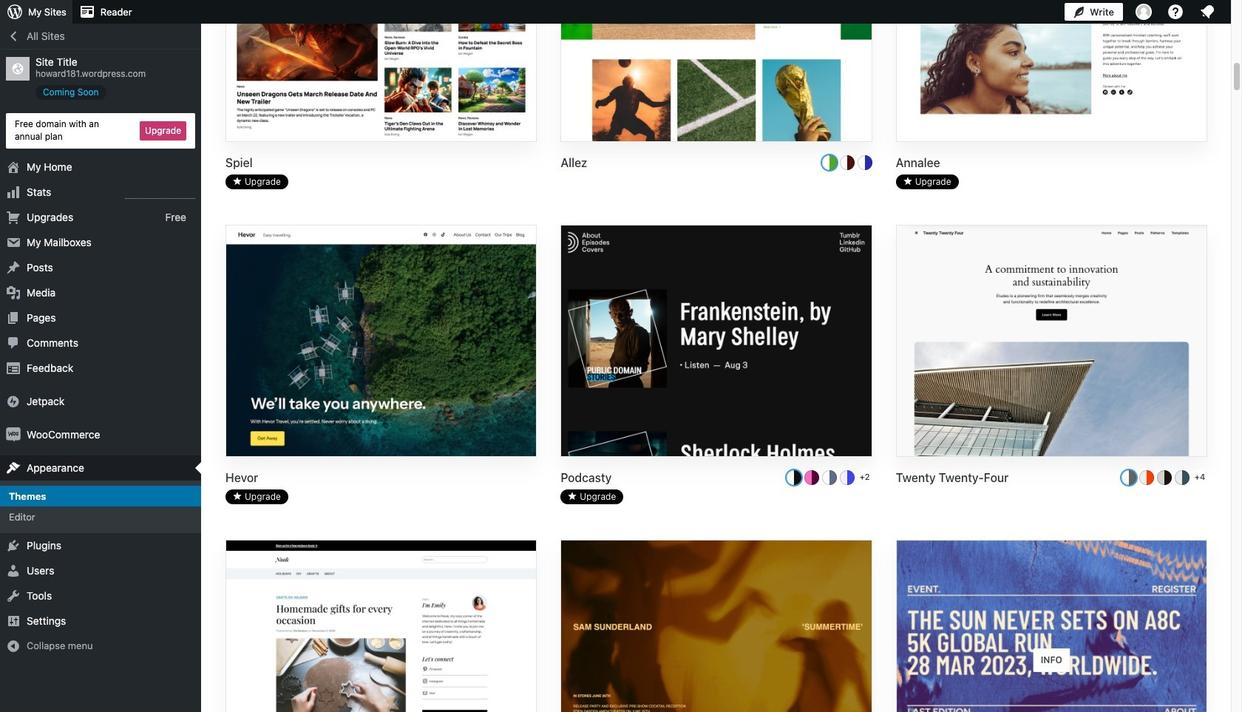 Task type: describe. For each thing, give the bounding box(es) containing it.
as its name states eventual is a theme designed for events and ceremonies. it is simple, and direct allowing users to display the essence of their subject with a large artwork on the homepage. image
[[897, 540, 1207, 712]]

spiel is a game magazine theme. image
[[226, 0, 537, 143]]

help image
[[1167, 3, 1185, 21]]

annalee is a theme perfect for a personal coach. image
[[897, 0, 1207, 143]]

sometimes your podcast episode cover arts deserve more attention than regular thumbnails offer. if you think so, then podcasty is the theme design for your podcast site. image
[[562, 225, 872, 458]]



Task type: locate. For each thing, give the bounding box(es) containing it.
img image
[[6, 394, 21, 409], [6, 427, 21, 442]]

my profile image
[[1136, 4, 1153, 20]]

2 img image from the top
[[6, 427, 21, 442]]

0 vertical spatial img image
[[6, 394, 21, 409]]

1 vertical spatial img image
[[6, 427, 21, 442]]

nook is a classic blogging theme offering a delightful canvas for your diy projects, delicious recipes, and creative inspirations. image
[[226, 540, 537, 712]]

sunderland is a simple theme that supports full-site editing. it comes with a set of minimal templates and design settings that can be manipulated through global styles. use it to build something beautiful. image
[[562, 540, 872, 712]]

allez is the perfect theme site for sports practitioners or fans who want to blog about their sport. image
[[562, 0, 872, 143]]

twenty twenty-four is designed to be flexible, versatile and applicable to any website. its collection of templates and patterns tailor to different needs, such as presenting a business, blogging and writing or showcasing work. a multitude of possibilities open up with just a few adjustments to color and typography. twenty twenty-four comes with style variations and full page designs to help speed up the site building process, is fully compatible with the site editor, and takes advantage of new design tools introduced in wordpress 6.4. image
[[897, 225, 1207, 458]]

manage your notifications image
[[1199, 3, 1217, 21]]

1 img image from the top
[[6, 394, 21, 409]]

highest hourly views 0 image
[[125, 189, 195, 199]]

hevor is the block remake of classic theme hever. it is a fully responsive theme, ideal for creating a strong, beautiful, online presence for your business. image
[[226, 225, 537, 458]]



Task type: vqa. For each thing, say whether or not it's contained in the screenshot.
the Nook is a classic blogging theme offering a delightful canvas for your DIY projects, delicious recipes, and creative inspirations. "image"
yes



